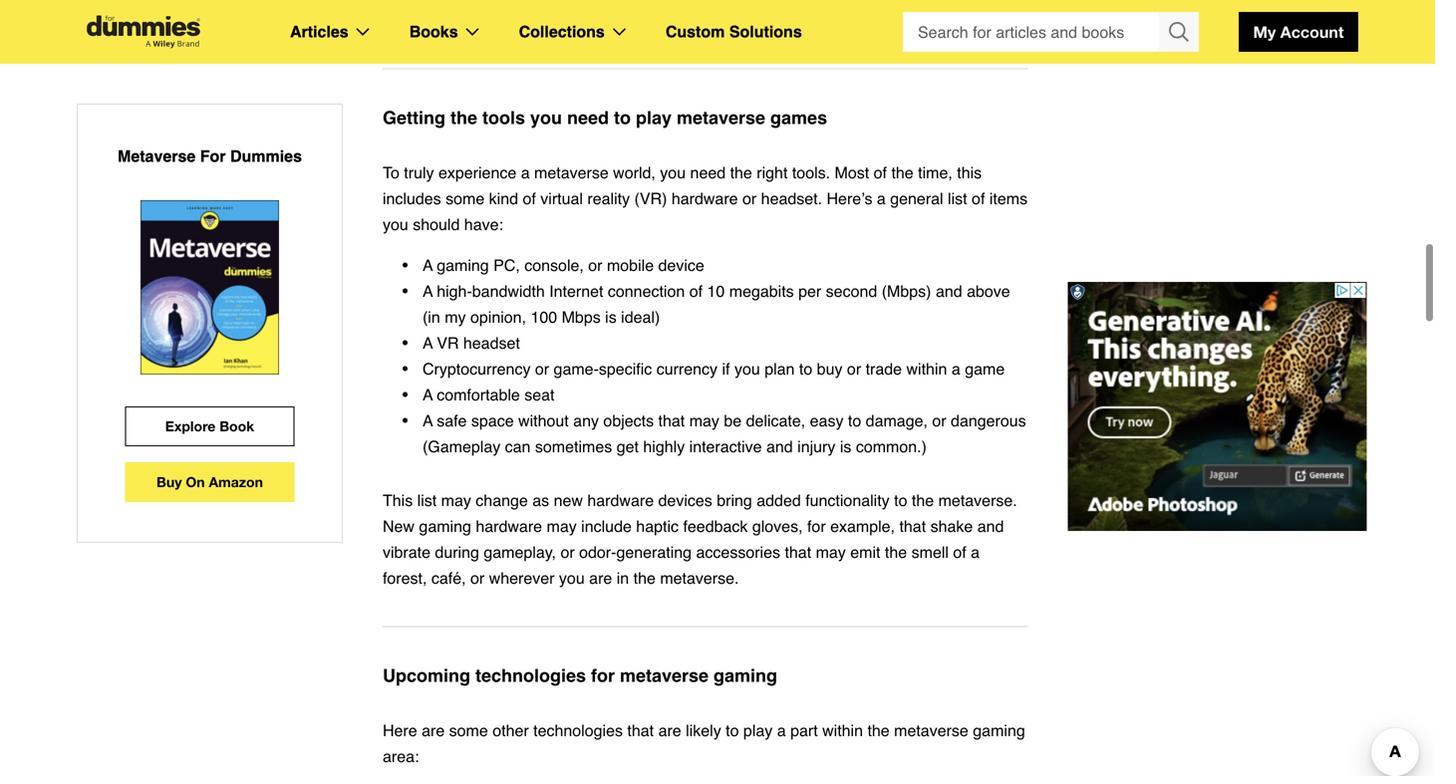 Task type: locate. For each thing, give the bounding box(es) containing it.
currency
[[657, 360, 718, 378]]

and down the delicate,
[[766, 438, 793, 456]]

metaverse. down accessories
[[660, 569, 739, 588]]

are right here
[[422, 722, 445, 740]]

0 horizontal spatial and
[[766, 438, 793, 456]]

0 vertical spatial and
[[936, 282, 962, 301]]

gaming
[[437, 256, 489, 275], [419, 517, 471, 536], [714, 666, 777, 686], [973, 722, 1025, 740]]

play up world,
[[636, 108, 672, 128]]

devices
[[658, 491, 712, 510]]

to right easy
[[848, 412, 861, 430]]

may left change
[[441, 491, 471, 510]]

1 horizontal spatial hardware
[[587, 491, 654, 510]]

generating
[[616, 543, 692, 562]]

that down gloves,
[[785, 543, 811, 562]]

1 horizontal spatial list
[[948, 189, 967, 208]]

1 vertical spatial metaverse.
[[660, 569, 739, 588]]

of down shake at the right bottom of the page
[[953, 543, 967, 562]]

dangerous
[[951, 412, 1026, 430]]

pc,
[[493, 256, 520, 275]]

damage,
[[866, 412, 928, 430]]

functionality
[[806, 491, 890, 510]]

1 vertical spatial technologies
[[533, 722, 623, 740]]

list down this
[[948, 189, 967, 208]]

the up shake at the right bottom of the page
[[912, 491, 934, 510]]

1 horizontal spatial play
[[743, 722, 773, 740]]

buy
[[157, 474, 182, 490]]

and
[[936, 282, 962, 301], [766, 438, 793, 456], [977, 517, 1004, 536]]

that up highly
[[658, 412, 685, 430]]

that inside a gaming pc, console, or mobile device a high-bandwidth internet connection of 10 megabits per second (mbps) and above (in my opinion, 100 mbps is ideal) a vr headset cryptocurrency or game-specific currency if you plan to buy or trade within a game a comfortable seat a safe space without any objects that may be delicate, easy to damage, or dangerous (gameplay can sometimes get highly interactive and injury is common.)
[[658, 412, 685, 430]]

2 vertical spatial and
[[977, 517, 1004, 536]]

1 horizontal spatial and
[[936, 282, 962, 301]]

a left the game
[[952, 360, 961, 378]]

to inside here are some other technologies that are likely to play a part within the metaverse gaming area:
[[726, 722, 739, 740]]

open collections list image
[[613, 28, 626, 36]]

to right likely
[[726, 722, 739, 740]]

include
[[581, 517, 632, 536]]

0 horizontal spatial list
[[417, 491, 437, 510]]

you up (vr) at the top
[[660, 163, 686, 182]]

within right part
[[822, 722, 863, 740]]

amazon
[[209, 474, 263, 490]]

1 horizontal spatial metaverse.
[[938, 491, 1017, 510]]

to
[[614, 108, 631, 128], [799, 360, 813, 378], [848, 412, 861, 430], [894, 491, 907, 510], [726, 722, 739, 740]]

need left right
[[690, 163, 726, 182]]

if
[[722, 360, 730, 378]]

(in
[[423, 308, 440, 326]]

a down shake at the right bottom of the page
[[971, 543, 980, 562]]

in
[[617, 569, 629, 588]]

here are some other technologies that are likely to play a part within the metaverse gaming area:
[[383, 722, 1025, 766]]

custom
[[666, 22, 725, 41]]

a left part
[[777, 722, 786, 740]]

may left emit
[[816, 543, 846, 562]]

technologies down upcoming technologies for metaverse gaming
[[533, 722, 623, 740]]

truly
[[404, 163, 434, 182]]

a up "(in" on the left
[[423, 282, 433, 301]]

1 vertical spatial hardware
[[587, 491, 654, 510]]

of left 10
[[689, 282, 703, 301]]

be
[[724, 412, 742, 430]]

you down odor-
[[559, 569, 585, 588]]

and inside this list may change as new hardware devices bring added functionality to the metaverse. new gaming hardware may include haptic feedback gloves, for example, that shake and vibrate during gameplay, or odor-generating accessories that may emit the smell of a forest, café, or wherever you are in the metaverse.
[[977, 517, 1004, 536]]

1 horizontal spatial are
[[589, 569, 612, 588]]

1 horizontal spatial within
[[906, 360, 947, 378]]

here's
[[827, 189, 873, 208]]

within
[[906, 360, 947, 378], [822, 722, 863, 740]]

buy
[[817, 360, 843, 378]]

play inside here are some other technologies that are likely to play a part within the metaverse gaming area:
[[743, 722, 773, 740]]

4 a from the top
[[423, 386, 433, 404]]

0 horizontal spatial within
[[822, 722, 863, 740]]

metaverse inside to truly experience a metaverse world, you need the right tools. most of the time, this includes some kind of virtual reality (vr) hardware or headset. here's a general list of items you should have:
[[534, 163, 609, 182]]

that left likely
[[627, 722, 654, 740]]

on
[[186, 474, 205, 490]]

are left likely
[[658, 722, 681, 740]]

technologies
[[475, 666, 586, 686], [533, 722, 623, 740]]

0 vertical spatial some
[[446, 189, 485, 208]]

are left the in
[[589, 569, 612, 588]]

0 horizontal spatial hardware
[[476, 517, 542, 536]]

books
[[409, 22, 458, 41]]

for
[[807, 517, 826, 536], [591, 666, 615, 686]]

0 vertical spatial list
[[948, 189, 967, 208]]

group
[[903, 12, 1199, 52]]

the right part
[[868, 722, 890, 740]]

smell
[[912, 543, 949, 562]]

hardware up include
[[587, 491, 654, 510]]

articles
[[290, 22, 349, 41]]

are
[[589, 569, 612, 588], [422, 722, 445, 740], [658, 722, 681, 740]]

play left part
[[743, 722, 773, 740]]

0 vertical spatial metaverse.
[[938, 491, 1017, 510]]

metaverse. up shake at the right bottom of the page
[[938, 491, 1017, 510]]

1 vertical spatial need
[[690, 163, 726, 182]]

play
[[636, 108, 672, 128], [743, 722, 773, 740]]

tools
[[482, 108, 525, 128]]

is
[[605, 308, 617, 326], [840, 438, 852, 456]]

bring
[[717, 491, 752, 510]]

that inside here are some other technologies that are likely to play a part within the metaverse gaming area:
[[627, 722, 654, 740]]

within inside a gaming pc, console, or mobile device a high-bandwidth internet connection of 10 megabits per second (mbps) and above (in my opinion, 100 mbps is ideal) a vr headset cryptocurrency or game-specific currency if you plan to buy or trade within a game a comfortable seat a safe space without any objects that may be delicate, easy to damage, or dangerous (gameplay can sometimes get highly interactive and injury is common.)
[[906, 360, 947, 378]]

part
[[790, 722, 818, 740]]

new
[[554, 491, 583, 510]]

vr
[[437, 334, 459, 352]]

vibrate
[[383, 543, 431, 562]]

0 vertical spatial is
[[605, 308, 617, 326]]

or inside to truly experience a metaverse world, you need the right tools. most of the time, this includes some kind of virtual reality (vr) hardware or headset. here's a general list of items you should have:
[[743, 189, 757, 208]]

2 horizontal spatial hardware
[[672, 189, 738, 208]]

technologies up other
[[475, 666, 586, 686]]

that
[[658, 412, 685, 430], [899, 517, 926, 536], [785, 543, 811, 562], [627, 722, 654, 740]]

hardware down change
[[476, 517, 542, 536]]

2 vertical spatial hardware
[[476, 517, 542, 536]]

may down the new
[[547, 517, 577, 536]]

headset
[[463, 334, 520, 352]]

during
[[435, 543, 479, 562]]

is right mbps
[[605, 308, 617, 326]]

1 vertical spatial for
[[591, 666, 615, 686]]

5 a from the top
[[423, 412, 433, 430]]

the right emit
[[885, 543, 907, 562]]

list inside this list may change as new hardware devices bring added functionality to the metaverse. new gaming hardware may include haptic feedback gloves, for example, that shake and vibrate during gameplay, or odor-generating accessories that may emit the smell of a forest, café, or wherever you are in the metaverse.
[[417, 491, 437, 510]]

some
[[446, 189, 485, 208], [449, 722, 488, 740]]

explore book link
[[125, 407, 294, 447]]

and left above
[[936, 282, 962, 301]]

can
[[505, 438, 531, 456]]

a down should
[[423, 256, 433, 275]]

is right injury
[[840, 438, 852, 456]]

need inside to truly experience a metaverse world, you need the right tools. most of the time, this includes some kind of virtual reality (vr) hardware or headset. here's a general list of items you should have:
[[690, 163, 726, 182]]

technologies inside here are some other technologies that are likely to play a part within the metaverse gaming area:
[[533, 722, 623, 740]]

1 horizontal spatial for
[[807, 517, 826, 536]]

you inside a gaming pc, console, or mobile device a high-bandwidth internet connection of 10 megabits per second (mbps) and above (in my opinion, 100 mbps is ideal) a vr headset cryptocurrency or game-specific currency if you plan to buy or trade within a game a comfortable seat a safe space without any objects that may be delicate, easy to damage, or dangerous (gameplay can sometimes get highly interactive and injury is common.)
[[734, 360, 760, 378]]

a inside here are some other technologies that are likely to play a part within the metaverse gaming area:
[[777, 722, 786, 740]]

any
[[573, 412, 599, 430]]

hardware right (vr) at the top
[[672, 189, 738, 208]]

and right shake at the right bottom of the page
[[977, 517, 1004, 536]]

a left comfortable
[[423, 386, 433, 404]]

have:
[[464, 215, 503, 234]]

some left other
[[449, 722, 488, 740]]

1 vertical spatial list
[[417, 491, 437, 510]]

a right experience
[[521, 163, 530, 182]]

3 a from the top
[[423, 334, 433, 352]]

solutions
[[729, 22, 802, 41]]

gaming inside a gaming pc, console, or mobile device a high-bandwidth internet connection of 10 megabits per second (mbps) and above (in my opinion, 100 mbps is ideal) a vr headset cryptocurrency or game-specific currency if you plan to buy or trade within a game a comfortable seat a safe space without any objects that may be delicate, easy to damage, or dangerous (gameplay can sometimes get highly interactive and injury is common.)
[[437, 256, 489, 275]]

list right the this
[[417, 491, 437, 510]]

you down includes
[[383, 215, 408, 234]]

are inside this list may change as new hardware devices bring added functionality to the metaverse. new gaming hardware may include haptic feedback gloves, for example, that shake and vibrate during gameplay, or odor-generating accessories that may emit the smell of a forest, café, or wherever you are in the metaverse.
[[589, 569, 612, 588]]

1 horizontal spatial need
[[690, 163, 726, 182]]

a left safe
[[423, 412, 433, 430]]

the
[[450, 108, 477, 128], [730, 163, 752, 182], [891, 163, 914, 182], [912, 491, 934, 510], [885, 543, 907, 562], [634, 569, 656, 588], [868, 722, 890, 740]]

1 vertical spatial is
[[840, 438, 852, 456]]

console,
[[524, 256, 584, 275]]

a
[[423, 256, 433, 275], [423, 282, 433, 301], [423, 334, 433, 352], [423, 386, 433, 404], [423, 412, 433, 430]]

or left the headset.
[[743, 189, 757, 208]]

to inside this list may change as new hardware devices bring added functionality to the metaverse. new gaming hardware may include haptic feedback gloves, for example, that shake and vibrate during gameplay, or odor-generating accessories that may emit the smell of a forest, café, or wherever you are in the metaverse.
[[894, 491, 907, 510]]

or left odor-
[[561, 543, 575, 562]]

metaverse inside here are some other technologies that are likely to play a part within the metaverse gaming area:
[[894, 722, 969, 740]]

sometimes
[[535, 438, 612, 456]]

some down experience
[[446, 189, 485, 208]]

accessories
[[696, 543, 780, 562]]

should
[[413, 215, 460, 234]]

cryptocurrency
[[423, 360, 531, 378]]

for inside this list may change as new hardware devices bring added functionality to the metaverse. new gaming hardware may include haptic feedback gloves, for example, that shake and vibrate during gameplay, or odor-generating accessories that may emit the smell of a forest, café, or wherever you are in the metaverse.
[[807, 517, 826, 536]]

may left be
[[689, 412, 720, 430]]

area:
[[383, 748, 419, 766]]

my account link
[[1239, 12, 1358, 52]]

0 vertical spatial play
[[636, 108, 672, 128]]

logo image
[[77, 15, 210, 48]]

1 vertical spatial some
[[449, 722, 488, 740]]

you
[[530, 108, 562, 128], [660, 163, 686, 182], [383, 215, 408, 234], [734, 360, 760, 378], [559, 569, 585, 588]]

list inside to truly experience a metaverse world, you need the right tools. most of the time, this includes some kind of virtual reality (vr) hardware or headset. here's a general list of items you should have:
[[948, 189, 967, 208]]

0 horizontal spatial for
[[591, 666, 615, 686]]

0 horizontal spatial metaverse.
[[660, 569, 739, 588]]

may
[[689, 412, 720, 430], [441, 491, 471, 510], [547, 517, 577, 536], [816, 543, 846, 562]]

a left vr
[[423, 334, 433, 352]]

a inside a gaming pc, console, or mobile device a high-bandwidth internet connection of 10 megabits per second (mbps) and above (in my opinion, 100 mbps is ideal) a vr headset cryptocurrency or game-specific currency if you plan to buy or trade within a game a comfortable seat a safe space without any objects that may be delicate, easy to damage, or dangerous (gameplay can sometimes get highly interactive and injury is common.)
[[952, 360, 961, 378]]

need up "reality" on the left top of page
[[567, 108, 609, 128]]

game-
[[554, 360, 599, 378]]

getting
[[383, 108, 445, 128]]

comfortable
[[437, 386, 520, 404]]

0 vertical spatial hardware
[[672, 189, 738, 208]]

1 vertical spatial and
[[766, 438, 793, 456]]

haptic
[[636, 517, 679, 536]]

0 horizontal spatial need
[[567, 108, 609, 128]]

0 vertical spatial need
[[567, 108, 609, 128]]

a right here's
[[877, 189, 886, 208]]

2 horizontal spatial and
[[977, 517, 1004, 536]]

right
[[757, 163, 788, 182]]

dummies
[[230, 147, 302, 165]]

to up 'example,'
[[894, 491, 907, 510]]

within right trade
[[906, 360, 947, 378]]

virtual
[[540, 189, 583, 208]]

that up smell
[[899, 517, 926, 536]]

Search for articles and books text field
[[903, 12, 1161, 52]]

common.)
[[856, 438, 927, 456]]

you right if
[[734, 360, 760, 378]]

gaming inside here are some other technologies that are likely to play a part within the metaverse gaming area:
[[973, 722, 1025, 740]]

0 vertical spatial for
[[807, 517, 826, 536]]

injury
[[797, 438, 836, 456]]

1 vertical spatial within
[[822, 722, 863, 740]]

1 vertical spatial play
[[743, 722, 773, 740]]

need
[[567, 108, 609, 128], [690, 163, 726, 182]]

objects
[[603, 412, 654, 430]]

getting the tools you need to play metaverse games
[[383, 108, 827, 128]]

of right kind
[[523, 189, 536, 208]]

some inside to truly experience a metaverse world, you need the right tools. most of the time, this includes some kind of virtual reality (vr) hardware or headset. here's a general list of items you should have:
[[446, 189, 485, 208]]

world,
[[613, 163, 656, 182]]

0 vertical spatial within
[[906, 360, 947, 378]]



Task type: describe. For each thing, give the bounding box(es) containing it.
my account
[[1253, 22, 1344, 41]]

metaverse
[[118, 147, 196, 165]]

headset.
[[761, 189, 822, 208]]

or right café,
[[470, 569, 485, 588]]

0 horizontal spatial play
[[636, 108, 672, 128]]

café,
[[431, 569, 466, 588]]

you inside this list may change as new hardware devices bring added functionality to the metaverse. new gaming hardware may include haptic feedback gloves, for example, that shake and vibrate during gameplay, or odor-generating accessories that may emit the smell of a forest, café, or wherever you are in the metaverse.
[[559, 569, 585, 588]]

advertisement element
[[1068, 282, 1367, 531]]

new
[[383, 517, 415, 536]]

custom solutions link
[[666, 19, 802, 45]]

book image image
[[140, 200, 279, 375]]

ideal)
[[621, 308, 660, 326]]

or right 'buy'
[[847, 360, 861, 378]]

seat
[[524, 386, 555, 404]]

second
[[826, 282, 877, 301]]

2 horizontal spatial are
[[658, 722, 681, 740]]

added
[[757, 491, 801, 510]]

delicate,
[[746, 412, 806, 430]]

high-
[[437, 282, 472, 301]]

for
[[200, 147, 226, 165]]

specific
[[599, 360, 652, 378]]

per
[[798, 282, 821, 301]]

games
[[770, 108, 827, 128]]

megabits
[[729, 282, 794, 301]]

interactive
[[689, 438, 762, 456]]

kind
[[489, 189, 518, 208]]

this
[[383, 491, 413, 510]]

buy on amazon
[[157, 474, 263, 490]]

of inside a gaming pc, console, or mobile device a high-bandwidth internet connection of 10 megabits per second (mbps) and above (in my opinion, 100 mbps is ideal) a vr headset cryptocurrency or game-specific currency if you plan to buy or trade within a game a comfortable seat a safe space without any objects that may be delicate, easy to damage, or dangerous (gameplay can sometimes get highly interactive and injury is common.)
[[689, 282, 703, 301]]

the left tools
[[450, 108, 477, 128]]

the left right
[[730, 163, 752, 182]]

odor-
[[579, 543, 616, 562]]

safe
[[437, 412, 467, 430]]

gaming inside this list may change as new hardware devices bring added functionality to the metaverse. new gaming hardware may include haptic feedback gloves, for example, that shake and vibrate during gameplay, or odor-generating accessories that may emit the smell of a forest, café, or wherever you are in the metaverse.
[[419, 517, 471, 536]]

(vr)
[[634, 189, 667, 208]]

likely
[[686, 722, 721, 740]]

close this dialog image
[[1405, 695, 1425, 715]]

0 vertical spatial technologies
[[475, 666, 586, 686]]

upcoming
[[383, 666, 470, 686]]

the right the in
[[634, 569, 656, 588]]

or up seat
[[535, 360, 549, 378]]

here
[[383, 722, 417, 740]]

plan
[[765, 360, 795, 378]]

the up general on the right top
[[891, 163, 914, 182]]

to up world,
[[614, 108, 631, 128]]

the inside here are some other technologies that are likely to play a part within the metaverse gaming area:
[[868, 722, 890, 740]]

you right tools
[[530, 108, 562, 128]]

hardware inside to truly experience a metaverse world, you need the right tools. most of the time, this includes some kind of virtual reality (vr) hardware or headset. here's a general list of items you should have:
[[672, 189, 738, 208]]

explore
[[165, 418, 216, 435]]

space
[[471, 412, 514, 430]]

wherever
[[489, 569, 555, 588]]

includes
[[383, 189, 441, 208]]

a inside this list may change as new hardware devices bring added functionality to the metaverse. new gaming hardware may include haptic feedback gloves, for example, that shake and vibrate during gameplay, or odor-generating accessories that may emit the smell of a forest, café, or wherever you are in the metaverse.
[[971, 543, 980, 562]]

general
[[890, 189, 943, 208]]

my
[[445, 308, 466, 326]]

device
[[658, 256, 704, 275]]

or right "damage,"
[[932, 412, 946, 430]]

(mbps)
[[882, 282, 931, 301]]

example,
[[830, 517, 895, 536]]

mbps
[[562, 308, 601, 326]]

this
[[957, 163, 982, 182]]

shake
[[930, 517, 973, 536]]

buy on amazon link
[[125, 462, 294, 502]]

change
[[476, 491, 528, 510]]

metaverse for dummies
[[118, 147, 302, 165]]

within inside here are some other technologies that are likely to play a part within the metaverse gaming area:
[[822, 722, 863, 740]]

custom solutions
[[666, 22, 802, 41]]

other
[[493, 722, 529, 740]]

opinion,
[[470, 308, 526, 326]]

explore book
[[165, 418, 254, 435]]

some inside here are some other technologies that are likely to play a part within the metaverse gaming area:
[[449, 722, 488, 740]]

of right the most
[[874, 163, 887, 182]]

bandwidth
[[472, 282, 545, 301]]

0 horizontal spatial are
[[422, 722, 445, 740]]

above
[[967, 282, 1010, 301]]

without
[[518, 412, 569, 430]]

2 a from the top
[[423, 282, 433, 301]]

as
[[532, 491, 549, 510]]

1 horizontal spatial is
[[840, 438, 852, 456]]

of down this
[[972, 189, 985, 208]]

1 a from the top
[[423, 256, 433, 275]]

internet
[[549, 282, 603, 301]]

to
[[383, 163, 400, 182]]

this list may change as new hardware devices bring added functionality to the metaverse. new gaming hardware may include haptic feedback gloves, for example, that shake and vibrate during gameplay, or odor-generating accessories that may emit the smell of a forest, café, or wherever you are in the metaverse.
[[383, 491, 1017, 588]]

a gaming pc, console, or mobile device a high-bandwidth internet connection of 10 megabits per second (mbps) and above (in my opinion, 100 mbps is ideal) a vr headset cryptocurrency or game-specific currency if you plan to buy or trade within a game a comfortable seat a safe space without any objects that may be delicate, easy to damage, or dangerous (gameplay can sometimes get highly interactive and injury is common.)
[[423, 256, 1026, 456]]

mobile
[[607, 256, 654, 275]]

0 horizontal spatial is
[[605, 308, 617, 326]]

or up internet
[[588, 256, 602, 275]]

open book categories image
[[466, 28, 479, 36]]

gameplay,
[[484, 543, 556, 562]]

time,
[[918, 163, 953, 182]]

trade
[[866, 360, 902, 378]]

items
[[990, 189, 1028, 208]]

game
[[965, 360, 1005, 378]]

open article categories image
[[357, 28, 369, 36]]

of inside this list may change as new hardware devices bring added functionality to the metaverse. new gaming hardware may include haptic feedback gloves, for example, that shake and vibrate during gameplay, or odor-generating accessories that may emit the smell of a forest, café, or wherever you are in the metaverse.
[[953, 543, 967, 562]]

my
[[1253, 22, 1276, 41]]

account
[[1281, 22, 1344, 41]]

to truly experience a metaverse world, you need the right tools. most of the time, this includes some kind of virtual reality (vr) hardware or headset. here's a general list of items you should have:
[[383, 163, 1028, 234]]

experience
[[439, 163, 517, 182]]

tools.
[[792, 163, 830, 182]]

10
[[707, 282, 725, 301]]

emit
[[850, 543, 881, 562]]

may inside a gaming pc, console, or mobile device a high-bandwidth internet connection of 10 megabits per second (mbps) and above (in my opinion, 100 mbps is ideal) a vr headset cryptocurrency or game-specific currency if you plan to buy or trade within a game a comfortable seat a safe space without any objects that may be delicate, easy to damage, or dangerous (gameplay can sometimes get highly interactive and injury is common.)
[[689, 412, 720, 430]]

forest,
[[383, 569, 427, 588]]

to left 'buy'
[[799, 360, 813, 378]]



Task type: vqa. For each thing, say whether or not it's contained in the screenshot.
'View Article' link
no



